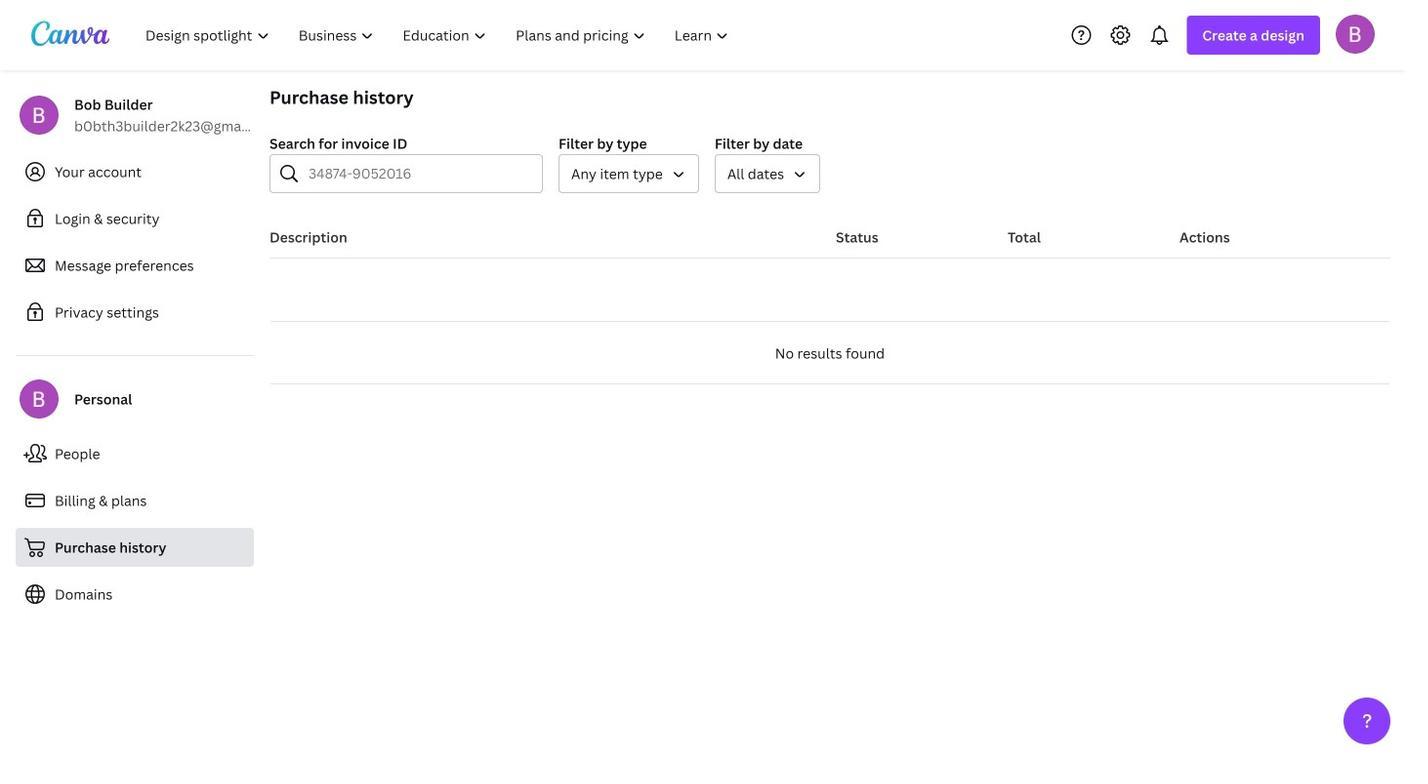 Task type: locate. For each thing, give the bounding box(es) containing it.
34874-9052016 text field
[[309, 155, 530, 192]]

top level navigation element
[[133, 16, 746, 55]]

None button
[[559, 154, 699, 193], [715, 154, 821, 193], [559, 154, 699, 193], [715, 154, 821, 193]]



Task type: vqa. For each thing, say whether or not it's contained in the screenshot.
Bob Builder image
yes



Task type: describe. For each thing, give the bounding box(es) containing it.
bob builder image
[[1336, 14, 1375, 53]]



